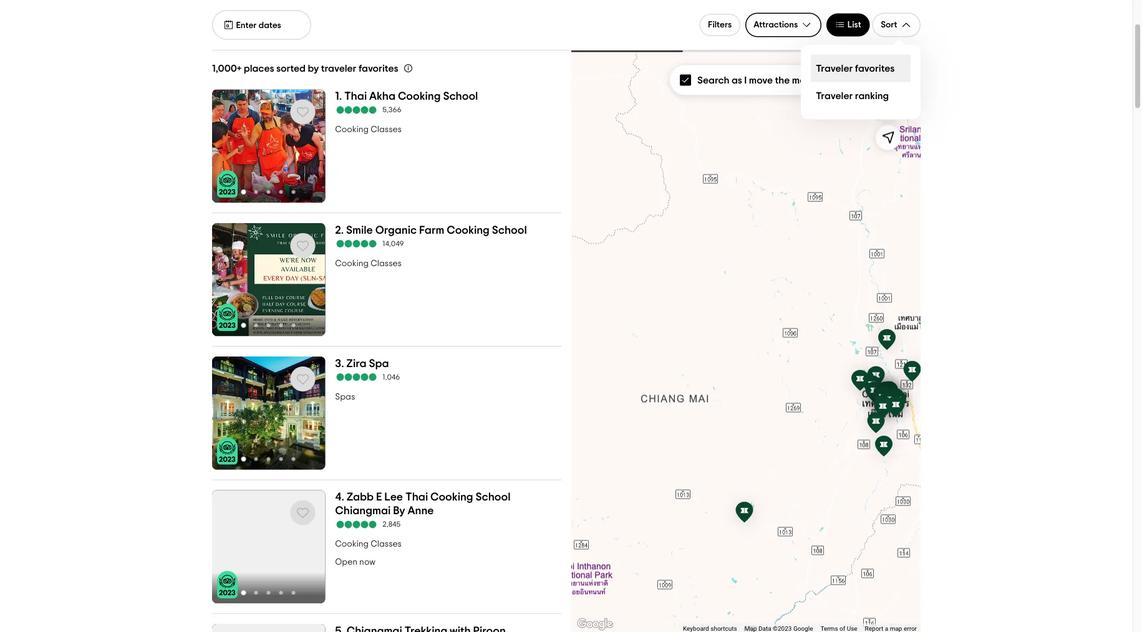 Task type: vqa. For each thing, say whether or not it's contained in the screenshot.
School to the top
yes



Task type: describe. For each thing, give the bounding box(es) containing it.
sorted
[[277, 64, 306, 74]]

14,049 link
[[335, 240, 562, 249]]

now
[[360, 559, 376, 568]]

2023 link for 3. zira spa
[[217, 438, 238, 466]]

1,000+
[[212, 64, 242, 74]]

enter dates
[[236, 21, 281, 30]]

search
[[698, 76, 730, 86]]

by
[[308, 64, 319, 74]]

by
[[393, 506, 406, 517]]

carousel of images figure for 3. zira spa
[[212, 357, 325, 471]]

save to a trip image for 4. zabb e lee thai cooking school chiangmai by anne
[[295, 506, 310, 521]]

5,366 link
[[335, 106, 562, 115]]

2,845
[[383, 522, 401, 529]]

14,049
[[383, 241, 404, 248]]

zoom in image
[[881, 71, 896, 86]]

cooking up '14,049' link
[[447, 225, 490, 236]]

sort
[[882, 21, 898, 29]]

ranking
[[856, 91, 890, 101]]

4.
[[335, 493, 344, 504]]

zira
[[347, 359, 367, 370]]

3. zira spa link
[[335, 357, 562, 371]]

chiangmai
[[335, 506, 391, 517]]

locate me image
[[881, 130, 896, 145]]

classes for akha
[[371, 126, 402, 135]]

2,845 link
[[335, 521, 562, 530]]

organic
[[376, 225, 417, 236]]

cooking inside 4. zabb e lee thai cooking school chiangmai by anne
[[431, 493, 474, 504]]

thai inside 4. zabb e lee thai cooking school chiangmai by anne
[[406, 493, 428, 504]]

akha
[[370, 91, 396, 102]]

2 cooking classes from the top
[[335, 260, 402, 268]]

open
[[335, 559, 358, 568]]

filters
[[709, 21, 732, 29]]

2. smile organic farm cooking school link
[[335, 224, 562, 237]]

5,366
[[383, 107, 402, 114]]

cooking down smile
[[335, 260, 369, 268]]

as
[[732, 76, 743, 86]]

traveler favorites
[[816, 63, 895, 73]]

cooking down 1.
[[335, 126, 369, 135]]

cooking classes for thai
[[335, 126, 402, 135]]

list button
[[827, 13, 871, 37]]

1. thai akha cooking school link
[[335, 90, 562, 104]]

places
[[244, 64, 274, 74]]

smile
[[346, 225, 373, 236]]

carousel of images figure for 4. zabb e lee thai cooking school chiangmai by anne
[[212, 491, 325, 604]]

traveler
[[321, 64, 357, 74]]

2023 link for 4. zabb e lee thai cooking school chiangmai by anne
[[217, 572, 238, 599]]

zoom out image
[[881, 100, 896, 115]]

1.
[[335, 91, 342, 102]]

3. zira spa
[[335, 359, 389, 370]]



Task type: locate. For each thing, give the bounding box(es) containing it.
2 vertical spatial cooking classes
[[335, 541, 402, 550]]

2023 link for 1. thai akha cooking school
[[217, 171, 238, 198]]

4 5.0 of 5 bubbles image from the top
[[335, 522, 378, 529]]

carousel of images figure
[[212, 90, 325, 203], [212, 224, 325, 337], [212, 357, 325, 471], [212, 491, 325, 604]]

school
[[443, 91, 478, 102], [492, 225, 527, 236], [476, 493, 511, 504]]

save to a trip image for 3. zira spa
[[295, 372, 310, 387]]

2 traveler from the top
[[816, 91, 854, 101]]

filters button
[[700, 14, 741, 36]]

1 save to a trip image from the top
[[295, 105, 310, 120]]

cooking up 2,845 link
[[431, 493, 474, 504]]

classes down 2,845
[[371, 541, 402, 550]]

classes for e
[[371, 541, 402, 550]]

3 cooking classes from the top
[[335, 541, 402, 550]]

2. smile organic farm cooking school
[[335, 225, 527, 236]]

school inside 4. zabb e lee thai cooking school chiangmai by anne
[[476, 493, 511, 504]]

spas
[[335, 393, 355, 402]]

2 classes from the top
[[371, 260, 402, 268]]

favorites up ranking at top
[[856, 63, 895, 73]]

i
[[745, 76, 747, 86]]

3 classes from the top
[[371, 541, 402, 550]]

4 2023 link from the top
[[217, 572, 238, 599]]

0 vertical spatial cooking classes
[[335, 126, 402, 135]]

0 vertical spatial classes
[[371, 126, 402, 135]]

5.0 of 5 bubbles image inside 5,366 'link'
[[335, 107, 378, 114]]

save to a trip image for 2. smile organic farm cooking school
[[295, 239, 310, 254]]

5.0 of 5 bubbles image inside 2,845 link
[[335, 522, 378, 529]]

0 vertical spatial thai
[[345, 91, 367, 102]]

2023 link for 2. smile organic farm cooking school
[[217, 304, 238, 332]]

cooking up the open now on the left of the page
[[335, 541, 369, 550]]

enter dates button
[[212, 10, 311, 40]]

1,046 link
[[335, 374, 562, 382]]

5.0 of 5 bubbles image for thai
[[335, 107, 378, 114]]

4. zabb e lee thai cooking school chiangmai by anne
[[335, 493, 511, 517]]

1 traveler from the top
[[816, 63, 854, 73]]

2 save to a trip image from the top
[[295, 239, 310, 254]]

2 5.0 of 5 bubbles image from the top
[[335, 241, 378, 248]]

0 vertical spatial traveler
[[816, 63, 854, 73]]

2 2023 link from the top
[[217, 304, 238, 332]]

move
[[750, 76, 773, 86]]

save to a trip image for 1. thai akha cooking school
[[295, 105, 310, 120]]

favorites
[[856, 63, 895, 73], [359, 64, 399, 74]]

5.0 of 5 bubbles image down chiangmai
[[335, 522, 378, 529]]

cooking classes down 14,049
[[335, 260, 402, 268]]

2 carousel of images figure from the top
[[212, 224, 325, 337]]

list box
[[802, 45, 921, 120]]

favorites up akha
[[359, 64, 399, 74]]

cooking classes up now
[[335, 541, 402, 550]]

0 horizontal spatial favorites
[[359, 64, 399, 74]]

cooking classes for zabb
[[335, 541, 402, 550]]

search as i move the map
[[698, 76, 813, 86]]

zabb
[[347, 493, 374, 504]]

list
[[848, 21, 862, 29]]

5.0 of 5 bubbles image
[[335, 107, 378, 114], [335, 241, 378, 248], [335, 374, 378, 382], [335, 522, 378, 529]]

map region
[[572, 51, 922, 633]]

4. zabb e lee thai cooking school chiangmai by anne link
[[335, 491, 562, 519]]

5.0 of 5 bubbles image inside '14,049' link
[[335, 241, 378, 248]]

thai up anne
[[406, 493, 428, 504]]

the
[[776, 76, 791, 86]]

3 carousel of images figure from the top
[[212, 357, 325, 471]]

3 save to a trip image from the top
[[295, 372, 310, 387]]

1 vertical spatial traveler
[[816, 91, 854, 101]]

traveler for traveler favorites
[[816, 63, 854, 73]]

1 vertical spatial school
[[492, 225, 527, 236]]

traveler
[[816, 63, 854, 73], [816, 91, 854, 101]]

thai
[[345, 91, 367, 102], [406, 493, 428, 504]]

classes down 14,049
[[371, 260, 402, 268]]

1 horizontal spatial thai
[[406, 493, 428, 504]]

thai right 1.
[[345, 91, 367, 102]]

traveler ranking
[[816, 91, 890, 101]]

5.0 of 5 bubbles image inside 1,046 link
[[335, 374, 378, 382]]

1 classes from the top
[[371, 126, 402, 135]]

0 horizontal spatial thai
[[345, 91, 367, 102]]

cooking classes down 5,366
[[335, 126, 402, 135]]

5.0 of 5 bubbles image for smile
[[335, 241, 378, 248]]

3 2023 link from the top
[[217, 438, 238, 466]]

classes down 5,366
[[371, 126, 402, 135]]

enter
[[236, 21, 257, 30]]

cooking classes
[[335, 126, 402, 135], [335, 260, 402, 268], [335, 541, 402, 550]]

5.0 of 5 bubbles image down zira
[[335, 374, 378, 382]]

carousel of images figure for 1. thai akha cooking school
[[212, 90, 325, 203]]

5.0 of 5 bubbles image for zabb
[[335, 522, 378, 529]]

save to a trip image
[[295, 105, 310, 120], [295, 239, 310, 254], [295, 372, 310, 387], [295, 506, 310, 521]]

2.
[[335, 225, 344, 236]]

anne
[[408, 506, 434, 517]]

traveler up traveler ranking
[[816, 63, 854, 73]]

1 2023 link from the top
[[217, 171, 238, 198]]

carousel of images figure for 2. smile organic farm cooking school
[[212, 224, 325, 337]]

3 5.0 of 5 bubbles image from the top
[[335, 374, 378, 382]]

2023 link
[[217, 171, 238, 198], [217, 304, 238, 332], [217, 438, 238, 466], [217, 572, 238, 599]]

5.0 of 5 bubbles image down smile
[[335, 241, 378, 248]]

5.0 of 5 bubbles image down 1.
[[335, 107, 378, 114]]

4 carousel of images figure from the top
[[212, 491, 325, 604]]

attractions button
[[746, 13, 822, 37]]

1 cooking classes from the top
[[335, 126, 402, 135]]

1,000+ places sorted by traveler favorites
[[212, 64, 399, 74]]

1 vertical spatial cooking classes
[[335, 260, 402, 268]]

dates
[[259, 21, 281, 30]]

traveler down traveler favorites
[[816, 91, 854, 101]]

0 vertical spatial school
[[443, 91, 478, 102]]

5.0 of 5 bubbles image for zira
[[335, 374, 378, 382]]

e
[[376, 493, 382, 504]]

1 horizontal spatial favorites
[[856, 63, 895, 73]]

cooking
[[398, 91, 441, 102], [335, 126, 369, 135], [447, 225, 490, 236], [335, 260, 369, 268], [431, 493, 474, 504], [335, 541, 369, 550]]

1 carousel of images figure from the top
[[212, 90, 325, 203]]

sort button
[[873, 13, 921, 37]]

traveler for traveler ranking
[[816, 91, 854, 101]]

farm
[[420, 225, 445, 236]]

open now
[[335, 559, 376, 568]]

1. thai akha cooking school
[[335, 91, 478, 102]]

4 save to a trip image from the top
[[295, 506, 310, 521]]

2 vertical spatial classes
[[371, 541, 402, 550]]

2 vertical spatial school
[[476, 493, 511, 504]]

spa
[[369, 359, 389, 370]]

cooking up 5,366
[[398, 91, 441, 102]]

lee
[[385, 493, 403, 504]]

classes
[[371, 126, 402, 135], [371, 260, 402, 268], [371, 541, 402, 550]]

1,046
[[383, 374, 400, 382]]

list box containing traveler favorites
[[802, 45, 921, 120]]

map
[[793, 76, 813, 86]]

1 vertical spatial thai
[[406, 493, 428, 504]]

attractions
[[754, 21, 799, 29]]

google image
[[575, 617, 616, 633]]

3.
[[335, 359, 344, 370]]

1 vertical spatial classes
[[371, 260, 402, 268]]

1 5.0 of 5 bubbles image from the top
[[335, 107, 378, 114]]



